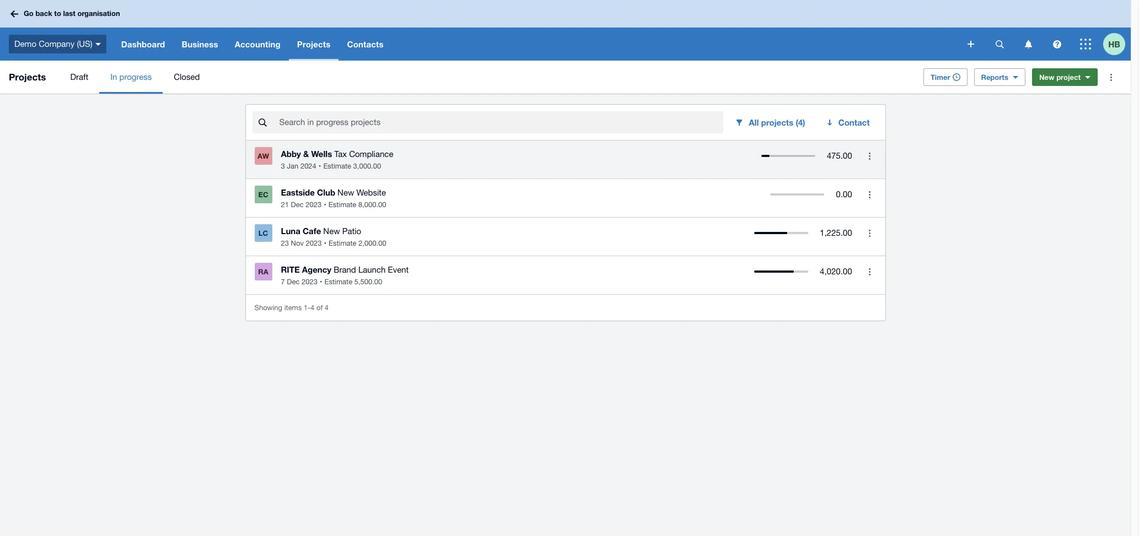 Task type: vqa. For each thing, say whether or not it's contained in the screenshot.
bottom History
no



Task type: describe. For each thing, give the bounding box(es) containing it.
timer button
[[924, 68, 968, 86]]

contacts button
[[339, 28, 392, 61]]

5,500.00
[[355, 278, 383, 286]]

brand
[[334, 265, 356, 275]]

business button
[[173, 28, 227, 61]]

eastside
[[281, 188, 315, 198]]

• inside luna cafe new patio 23 nov 2023 • estimate 2,000.00
[[324, 239, 327, 248]]

estimate inside luna cafe new patio 23 nov 2023 • estimate 2,000.00
[[329, 239, 357, 248]]

more options image for brand
[[859, 261, 881, 283]]

new project button
[[1033, 68, 1098, 86]]

estimate inside eastside club new website 21 dec 2023 • estimate 8,000.00
[[329, 201, 357, 209]]

new for eastside club
[[338, 188, 354, 198]]

all projects (4) button
[[728, 111, 815, 134]]

company
[[39, 39, 75, 48]]

all
[[749, 118, 759, 127]]

&
[[303, 149, 309, 159]]

progress
[[119, 72, 152, 82]]

business
[[182, 39, 218, 49]]

new for luna cafe
[[323, 227, 340, 236]]

all projects (4)
[[749, 118, 806, 127]]

abby & wells tax compliance 3 jan 2024 • estimate 3,000.00
[[281, 149, 394, 170]]

rite agency brand launch event 7 dec 2023 • estimate 5,500.00
[[281, 265, 409, 286]]

in progress
[[110, 72, 152, 82]]

go
[[24, 9, 34, 18]]

items
[[284, 304, 302, 312]]

21
[[281, 201, 289, 209]]

475.00
[[827, 151, 853, 161]]

2 4 from the left
[[325, 304, 329, 312]]

draft
[[70, 72, 88, 82]]

1 vertical spatial more options image
[[859, 184, 881, 206]]

4,020.00
[[820, 267, 853, 276]]

organisation
[[78, 9, 120, 18]]

• inside eastside club new website 21 dec 2023 • estimate 8,000.00
[[324, 201, 326, 209]]

accounting
[[235, 39, 281, 49]]

lc
[[259, 229, 268, 238]]

closed link
[[163, 61, 211, 94]]

dec inside rite agency brand launch event 7 dec 2023 • estimate 5,500.00
[[287, 278, 300, 286]]

club
[[317, 188, 335, 198]]

project
[[1057, 73, 1081, 82]]

cafe
[[303, 226, 321, 236]]

23
[[281, 239, 289, 248]]

projects button
[[289, 28, 339, 61]]

2024
[[301, 162, 317, 170]]

demo company (us)
[[14, 39, 93, 48]]

3,000.00
[[353, 162, 381, 170]]

eastside club new website 21 dec 2023 • estimate 8,000.00
[[281, 188, 387, 209]]

reports button
[[975, 68, 1026, 86]]

event
[[388, 265, 409, 275]]

closed
[[174, 72, 200, 82]]

reports
[[982, 73, 1009, 82]]

contact button
[[819, 111, 879, 134]]

0.00
[[837, 190, 853, 199]]

nov
[[291, 239, 304, 248]]

agency
[[302, 265, 332, 275]]

1,225.00
[[820, 228, 853, 238]]

1-
[[304, 304, 311, 312]]

back
[[36, 9, 52, 18]]

to
[[54, 9, 61, 18]]

• inside rite agency brand launch event 7 dec 2023 • estimate 5,500.00
[[320, 278, 323, 286]]

banner containing hb
[[0, 0, 1132, 61]]

luna
[[281, 226, 301, 236]]



Task type: locate. For each thing, give the bounding box(es) containing it.
2 vertical spatial more options image
[[859, 261, 881, 283]]

2 vertical spatial new
[[323, 227, 340, 236]]

hb button
[[1104, 28, 1132, 61]]

(4)
[[796, 118, 806, 127]]

ec
[[258, 190, 268, 199]]

more options image right 1,225.00
[[859, 222, 881, 244]]

4 left "of"
[[311, 304, 315, 312]]

4
[[311, 304, 315, 312], [325, 304, 329, 312]]

hb
[[1109, 39, 1121, 49]]

2023
[[306, 201, 322, 209], [306, 239, 322, 248], [302, 278, 318, 286]]

2023 inside rite agency brand launch event 7 dec 2023 • estimate 5,500.00
[[302, 278, 318, 286]]

projects down demo in the left of the page
[[9, 71, 46, 83]]

go back to last organisation link
[[7, 4, 127, 24]]

tax
[[334, 150, 347, 159]]

svg image
[[1081, 39, 1092, 50], [1054, 40, 1062, 48], [968, 41, 975, 47]]

1 vertical spatial projects
[[9, 71, 46, 83]]

projects
[[762, 118, 794, 127]]

svg image inside 'go back to last organisation' link
[[10, 10, 18, 17]]

showing items 1-4 of 4
[[255, 304, 329, 312]]

accounting button
[[227, 28, 289, 61]]

more options image right 4,020.00
[[859, 261, 881, 283]]

1 horizontal spatial svg image
[[1054, 40, 1062, 48]]

in progress link
[[99, 61, 163, 94]]

8,000.00
[[359, 201, 387, 209]]

2023 down cafe
[[306, 239, 322, 248]]

contacts
[[347, 39, 384, 49]]

new
[[1040, 73, 1055, 82], [338, 188, 354, 198], [323, 227, 340, 236]]

svg image up reports popup button
[[968, 41, 975, 47]]

more options image right 0.00
[[859, 184, 881, 206]]

0 horizontal spatial more options image
[[859, 184, 881, 206]]

1 horizontal spatial more options image
[[1101, 66, 1123, 88]]

1 4 from the left
[[311, 304, 315, 312]]

1 horizontal spatial 4
[[325, 304, 329, 312]]

draft link
[[59, 61, 99, 94]]

in
[[110, 72, 117, 82]]

dashboard link
[[113, 28, 173, 61]]

abby
[[281, 149, 301, 159]]

2023 down agency
[[302, 278, 318, 286]]

1 vertical spatial new
[[338, 188, 354, 198]]

go back to last organisation
[[24, 9, 120, 18]]

demo company (us) button
[[0, 28, 113, 61]]

more options image down hb
[[1101, 66, 1123, 88]]

more options image
[[1101, 66, 1123, 88], [859, 184, 881, 206]]

0 horizontal spatial projects
[[9, 71, 46, 83]]

1 horizontal spatial projects
[[297, 39, 331, 49]]

showing
[[255, 304, 283, 312]]

more options image
[[859, 145, 881, 167], [859, 222, 881, 244], [859, 261, 881, 283]]

wells
[[311, 149, 332, 159]]

dec
[[291, 201, 304, 209], [287, 278, 300, 286]]

banner
[[0, 0, 1132, 61]]

dec right 7
[[287, 278, 300, 286]]

more options image for new
[[859, 222, 881, 244]]

website
[[357, 188, 386, 198]]

0 vertical spatial 2023
[[306, 201, 322, 209]]

estimate down patio
[[329, 239, 357, 248]]

new inside popup button
[[1040, 73, 1055, 82]]

estimate inside rite agency brand launch event 7 dec 2023 • estimate 5,500.00
[[325, 278, 353, 286]]

• down club
[[324, 201, 326, 209]]

estimate down club
[[329, 201, 357, 209]]

2023 inside eastside club new website 21 dec 2023 • estimate 8,000.00
[[306, 201, 322, 209]]

1 vertical spatial dec
[[287, 278, 300, 286]]

estimate inside abby & wells tax compliance 3 jan 2024 • estimate 3,000.00
[[324, 162, 351, 170]]

• up agency
[[324, 239, 327, 248]]

1 more options image from the top
[[859, 145, 881, 167]]

2 vertical spatial 2023
[[302, 278, 318, 286]]

luna cafe new patio 23 nov 2023 • estimate 2,000.00
[[281, 226, 387, 248]]

estimate down brand
[[325, 278, 353, 286]]

aw
[[258, 152, 269, 161]]

• down agency
[[320, 278, 323, 286]]

0 vertical spatial projects
[[297, 39, 331, 49]]

new left "project" at the right of page
[[1040, 73, 1055, 82]]

3 more options image from the top
[[859, 261, 881, 283]]

4 right "of"
[[325, 304, 329, 312]]

svg image inside demo company (us) popup button
[[95, 43, 101, 46]]

compliance
[[349, 150, 394, 159]]

projects inside popup button
[[297, 39, 331, 49]]

0 vertical spatial more options image
[[859, 145, 881, 167]]

projects
[[297, 39, 331, 49], [9, 71, 46, 83]]

2 horizontal spatial svg image
[[1081, 39, 1092, 50]]

new right club
[[338, 188, 354, 198]]

2023 for cafe
[[306, 239, 322, 248]]

1 vertical spatial more options image
[[859, 222, 881, 244]]

svg image up new project
[[1054, 40, 1062, 48]]

2 more options image from the top
[[859, 222, 881, 244]]

contact
[[839, 118, 870, 127]]

demo
[[14, 39, 36, 48]]

•
[[319, 162, 321, 170], [324, 201, 326, 209], [324, 239, 327, 248], [320, 278, 323, 286]]

timer
[[931, 73, 951, 82]]

new right cafe
[[323, 227, 340, 236]]

0 horizontal spatial 4
[[311, 304, 315, 312]]

new inside eastside club new website 21 dec 2023 • estimate 8,000.00
[[338, 188, 354, 198]]

2023 inside luna cafe new patio 23 nov 2023 • estimate 2,000.00
[[306, 239, 322, 248]]

dashboard
[[121, 39, 165, 49]]

estimate down tax at the top left of the page
[[324, 162, 351, 170]]

more options image right 475.00
[[859, 145, 881, 167]]

• inside abby & wells tax compliance 3 jan 2024 • estimate 3,000.00
[[319, 162, 321, 170]]

navigation containing dashboard
[[113, 28, 961, 61]]

ra
[[258, 268, 268, 276]]

new project
[[1040, 73, 1081, 82]]

estimate
[[324, 162, 351, 170], [329, 201, 357, 209], [329, 239, 357, 248], [325, 278, 353, 286]]

Search in progress projects search field
[[278, 112, 724, 133]]

7
[[281, 278, 285, 286]]

0 vertical spatial dec
[[291, 201, 304, 209]]

projects left the contacts
[[297, 39, 331, 49]]

3
[[281, 162, 285, 170]]

rite
[[281, 265, 300, 275]]

2023 for club
[[306, 201, 322, 209]]

navigation
[[113, 28, 961, 61]]

svg image left hb
[[1081, 39, 1092, 50]]

dec right 21
[[291, 201, 304, 209]]

2,000.00
[[359, 239, 387, 248]]

(us)
[[77, 39, 93, 48]]

1 vertical spatial 2023
[[306, 239, 322, 248]]

jan
[[287, 162, 299, 170]]

0 vertical spatial more options image
[[1101, 66, 1123, 88]]

new inside luna cafe new patio 23 nov 2023 • estimate 2,000.00
[[323, 227, 340, 236]]

launch
[[359, 265, 386, 275]]

• right 2024
[[319, 162, 321, 170]]

2023 down club
[[306, 201, 322, 209]]

last
[[63, 9, 76, 18]]

more options image for wells
[[859, 145, 881, 167]]

of
[[317, 304, 323, 312]]

0 horizontal spatial svg image
[[968, 41, 975, 47]]

dec inside eastside club new website 21 dec 2023 • estimate 8,000.00
[[291, 201, 304, 209]]

patio
[[342, 227, 361, 236]]

0 vertical spatial new
[[1040, 73, 1055, 82]]

svg image
[[10, 10, 18, 17], [996, 40, 1004, 48], [1025, 40, 1033, 48], [95, 43, 101, 46]]



